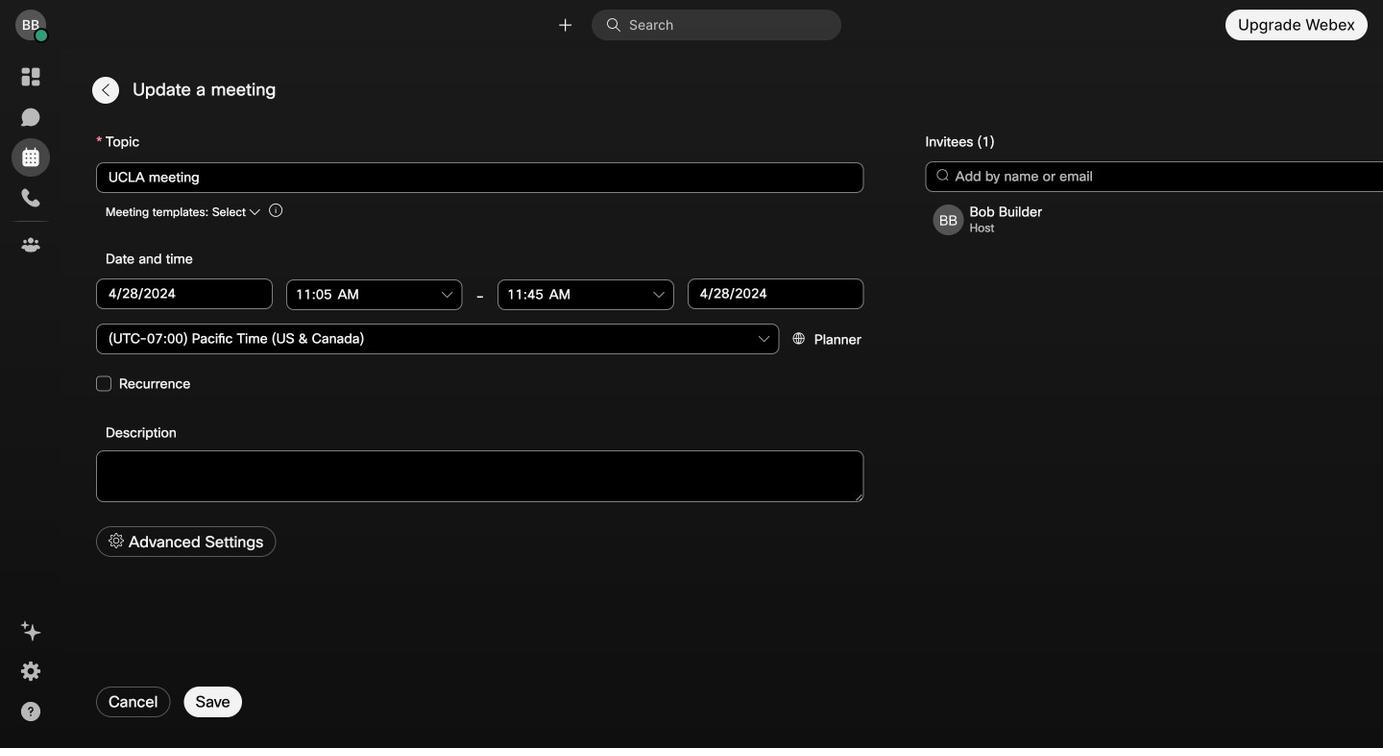 Task type: describe. For each thing, give the bounding box(es) containing it.
webex tab list
[[12, 58, 50, 264]]



Task type: locate. For each thing, give the bounding box(es) containing it.
navigation
[[0, 50, 61, 748]]



Task type: vqa. For each thing, say whether or not it's contained in the screenshot.
General tab
no



